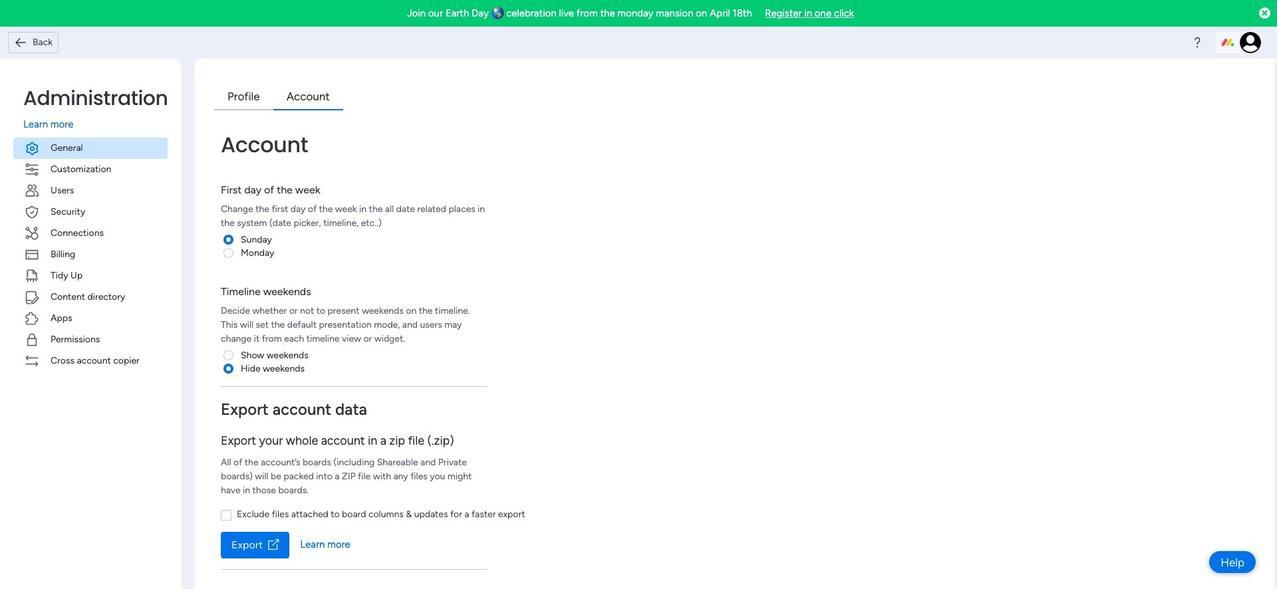 Task type: vqa. For each thing, say whether or not it's contained in the screenshot.
left First Board
no



Task type: locate. For each thing, give the bounding box(es) containing it.
v2 export image
[[268, 540, 279, 551]]

help image
[[1191, 36, 1205, 49]]



Task type: describe. For each thing, give the bounding box(es) containing it.
back to workspace image
[[14, 36, 27, 49]]

jacob simon image
[[1241, 32, 1262, 53]]



